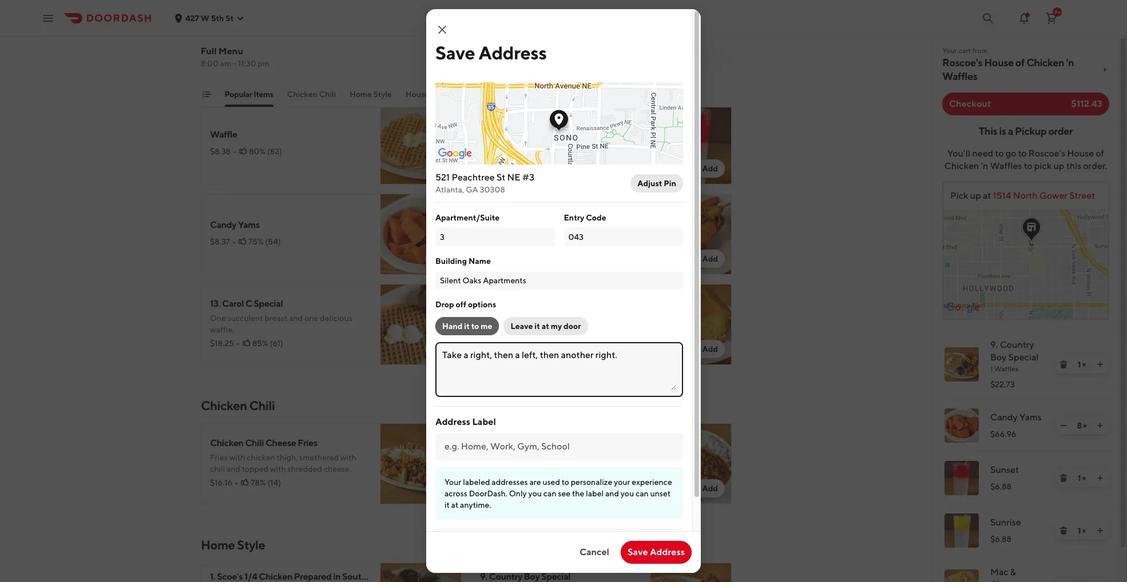 Task type: describe. For each thing, give the bounding box(es) containing it.
you'll need to go to roscoe's house of chicken 'n waffles to pick up this order.
[[944, 148, 1107, 172]]

to right go
[[1018, 148, 1027, 159]]

it for at
[[535, 322, 540, 331]]

1 horizontal spatial fries
[[298, 438, 317, 449]]

items
[[254, 90, 274, 99]]

one wing image
[[651, 194, 732, 275]]

building
[[435, 257, 467, 266]]

one inside '13. carol c special one succulent breast and one delicious waffle.'
[[210, 314, 226, 323]]

76%
[[253, 62, 268, 72]]

× for candy yams
[[1083, 422, 1087, 431]]

$9.28 •
[[480, 473, 506, 482]]

Apartment/Suite text field
[[440, 232, 550, 243]]

ne
[[507, 172, 521, 183]]

shredded
[[287, 465, 322, 474]]

wing
[[499, 220, 522, 231]]

11:30
[[238, 59, 256, 68]]

cheese for &
[[990, 580, 1022, 583]]

Address Label text field
[[445, 441, 674, 454]]

country for 9. country boy special 1 waffles
[[1000, 340, 1034, 351]]

roscoe's inside roscoe's house of chicken 'n waffles
[[942, 57, 982, 69]]

0 vertical spatial 9. country boy special image
[[380, 13, 462, 94]]

1 you from the left
[[528, 490, 542, 499]]

1 horizontal spatial home style
[[350, 90, 392, 99]]

sunset for sunset
[[990, 465, 1019, 476]]

× for sunrise
[[1082, 527, 1086, 536]]

$22.73 •
[[210, 62, 240, 72]]

punch.
[[553, 139, 578, 148]]

style inside button
[[374, 90, 392, 99]]

save address dialog
[[398, 0, 701, 574]]

boy for 9. country boy special three wings and a choice of two waffles or potato salad or french fries
[[254, 22, 270, 33]]

Entry Code text field
[[568, 232, 679, 243]]

adjust
[[637, 179, 662, 188]]

9+ button
[[1040, 7, 1063, 29]]

1 vertical spatial a
[[1008, 125, 1013, 137]]

521 peachtree st ne #3 atlanta, ga 30308
[[435, 172, 534, 195]]

remove item from cart image for 9. country boy special
[[1059, 360, 1068, 370]]

to left go
[[995, 148, 1004, 159]]

$5.09 •
[[480, 237, 508, 247]]

candy yams inside list
[[990, 413, 1042, 423]]

extra condiments
[[561, 90, 626, 99]]

over
[[567, 444, 585, 455]]

add button for sunset
[[695, 160, 725, 178]]

corn bread
[[480, 310, 526, 321]]

used
[[543, 478, 560, 487]]

of up (101)
[[550, 43, 558, 52]]

$8.38
[[210, 147, 231, 156]]

to left pick
[[1024, 161, 1032, 172]]

unset
[[650, 490, 671, 499]]

$22.70 •
[[480, 57, 511, 66]]

and inside '13. carol c special one succulent breast and one delicious waffle.'
[[289, 314, 303, 323]]

85%
[[252, 339, 268, 348]]

rice
[[613, 444, 632, 455]]

country for 9. country boy special three wings and a choice of two waffles or potato salad or french fries
[[219, 22, 252, 33]]

sides button
[[475, 89, 495, 107]]

this
[[1066, 161, 1081, 172]]

add one to cart image for 9. country boy special
[[1096, 360, 1105, 370]]

0 vertical spatial candy yams
[[210, 220, 260, 231]]

chicken chili button
[[287, 89, 336, 107]]

0 vertical spatial chicken chili
[[287, 90, 336, 99]]

0 horizontal spatial sunset image
[[651, 104, 732, 185]]

$16.16 •
[[210, 479, 238, 488]]

apartment/suite
[[435, 213, 500, 223]]

save address button
[[621, 542, 692, 565]]

1 × for sunrise
[[1078, 527, 1086, 536]]

two
[[311, 37, 325, 46]]

1 horizontal spatial address
[[479, 42, 547, 64]]

70%
[[519, 153, 535, 162]]

(101)
[[540, 57, 558, 66]]

0 horizontal spatial st
[[226, 13, 234, 23]]

at for 1514
[[983, 191, 991, 201]]

potato
[[210, 49, 234, 58]]

waffles for 9.
[[994, 365, 1018, 374]]

$22.73 for $22.73 •
[[210, 62, 234, 72]]

Item Search search field
[[567, 54, 723, 66]]

c
[[245, 299, 252, 310]]

door
[[564, 322, 581, 331]]

bowl of chicken chili over white rice or beans image
[[651, 424, 732, 505]]

with right comes
[[507, 43, 523, 52]]

1 horizontal spatial map region
[[881, 173, 1127, 319]]

chili inside bowl of chicken chili over white rice or beans over white rice or beans.
[[547, 444, 566, 455]]

0 vertical spatial $6.88
[[480, 153, 501, 162]]

0 horizontal spatial up
[[970, 191, 981, 201]]

waffles for roscoe's
[[942, 70, 977, 82]]

• for $5.39 •
[[503, 328, 507, 337]]

close save address image
[[435, 23, 449, 37]]

1 horizontal spatial choice
[[525, 43, 549, 52]]

hand
[[442, 322, 463, 331]]

and inside sunset lemonade and fruit punch.
[[520, 139, 534, 148]]

checkout
[[949, 98, 991, 109]]

9. country boy special 1 waffles
[[990, 340, 1039, 374]]

special for 13. carol c special one succulent breast and one delicious waffle.
[[254, 299, 283, 310]]

cheese.
[[324, 465, 351, 474]]

hand it to me
[[442, 322, 492, 331]]

$22.70
[[480, 57, 505, 66]]

86%
[[519, 473, 535, 482]]

with up (14)
[[270, 465, 286, 474]]

chili inside button
[[319, 90, 336, 99]]

add for bowl of chicken chili over white rice or beans
[[702, 485, 718, 494]]

bread
[[502, 310, 526, 321]]

• for $6.88 •
[[503, 153, 507, 162]]

special for 9. country boy special 1 waffles
[[1008, 352, 1039, 363]]

drop off options
[[435, 300, 496, 310]]

5th
[[211, 13, 224, 23]]

chili
[[210, 465, 225, 474]]

2 horizontal spatial 9. country boy special image
[[945, 348, 979, 382]]

chicken
[[247, 454, 275, 463]]

2 can from the left
[[636, 490, 649, 499]]

waffles inside you'll need to go to roscoe's house of chicken 'n waffles to pick up this order.
[[990, 161, 1022, 172]]

list containing 9. country boy special
[[933, 330, 1119, 583]]

chicken inside you'll need to go to roscoe's house of chicken 'n waffles to pick up this order.
[[944, 161, 979, 172]]

save inside button
[[628, 548, 648, 558]]

$5.39
[[480, 328, 501, 337]]

'n inside roscoe's house of chicken 'n waffles
[[1066, 57, 1074, 69]]

popular items
[[225, 90, 274, 99]]

with up cheese.
[[340, 454, 356, 463]]

powered by google image for right map region
[[946, 303, 980, 314]]

map region inside the "save address" dialog
[[398, 0, 691, 253]]

open menu image
[[41, 11, 55, 25]]

9. for 9. country boy special 1 waffles
[[990, 340, 998, 351]]

chili inside chicken chili cheese fries fries with chicken thigh, smothered with chili and topped with shredded cheese.
[[245, 438, 264, 449]]

1 can from the left
[[543, 490, 556, 499]]

wings
[[233, 37, 254, 46]]

8 ×
[[1077, 422, 1087, 431]]

0 horizontal spatial save
[[435, 42, 475, 64]]

cancel
[[580, 548, 609, 558]]

address inside button
[[650, 548, 685, 558]]

it for to
[[464, 322, 470, 331]]

Building Name text field
[[440, 275, 679, 287]]

ga
[[466, 185, 478, 195]]

and inside your labeled addresses are used to personalize your experience across doordash. only you can see the label and you can unset it at anytime.
[[605, 490, 619, 499]]

80% (82)
[[249, 147, 282, 156]]

house inside you'll need to go to roscoe's house of chicken 'n waffles to pick up this order.
[[1067, 148, 1094, 159]]

0 horizontal spatial candy
[[210, 220, 236, 231]]

your for your labeled addresses are used to personalize your experience across doordash. only you can see the label and you can unset it at anytime.
[[445, 478, 461, 487]]

0 horizontal spatial address
[[435, 417, 470, 428]]

• for $8.38 •
[[233, 147, 236, 156]]

add for corn bread
[[702, 345, 718, 354]]

condiments
[[581, 90, 626, 99]]

&
[[1010, 568, 1016, 578]]

79% (101)
[[524, 57, 558, 66]]

30308
[[480, 185, 505, 195]]

78%
[[251, 479, 266, 488]]

pm
[[258, 59, 270, 68]]

personalize
[[571, 478, 612, 487]]

1514
[[993, 191, 1011, 201]]

pick up at 1514 north gower street
[[950, 191, 1095, 201]]

adjust pin
[[637, 179, 676, 188]]

$22.73 for $22.73
[[990, 380, 1015, 390]]

waffle image
[[380, 104, 462, 185]]

pin
[[664, 179, 676, 188]]

are
[[529, 478, 541, 487]]

79%
[[524, 57, 539, 66]]

$8.38 •
[[210, 147, 236, 156]]

gower
[[1040, 191, 1068, 201]]

to inside your labeled addresses are used to personalize your experience across doordash. only you can see the label and you can unset it at anytime.
[[562, 478, 569, 487]]

boy for 9. country boy special 1 waffles
[[990, 352, 1007, 363]]

9. for 9. country boy special three wings and a choice of two waffles or potato salad or french fries
[[210, 22, 217, 33]]

1 vertical spatial sunset image
[[945, 462, 979, 496]]

smothered
[[299, 454, 339, 463]]

(82)
[[267, 147, 282, 156]]

comes
[[480, 43, 506, 52]]

home style button
[[350, 89, 392, 107]]

this is a pickup order
[[979, 125, 1073, 137]]

label
[[586, 490, 604, 499]]

12 items, open order cart image
[[1045, 11, 1058, 25]]

anytime.
[[460, 501, 491, 510]]

to inside hand it to me "button"
[[471, 322, 479, 331]]

french
[[265, 49, 291, 58]]

add for one wing
[[702, 255, 718, 264]]

candy yams image for 75% (54)
[[380, 194, 462, 275]]

label
[[472, 417, 496, 428]]

experience
[[632, 478, 672, 487]]

1 1. scoe's 1/4 chicken prepared in southern style image from the top
[[380, 0, 462, 4]]

1 × for 9. country boy special
[[1078, 360, 1086, 370]]

fries
[[293, 49, 308, 58]]

of inside you'll need to go to roscoe's house of chicken 'n waffles to pick up this order.
[[1096, 148, 1104, 159]]

add for waffle
[[432, 164, 448, 173]]

chicken.
[[559, 43, 590, 52]]

× for sunset
[[1082, 474, 1086, 483]]

• for $22.73 •
[[237, 62, 240, 72]]

succulent
[[228, 314, 263, 323]]

× for 9. country boy special
[[1082, 360, 1086, 370]]

sunrise
[[990, 518, 1021, 529]]

chicken inside roscoe's house of chicken 'n waffles
[[1027, 57, 1064, 69]]

house inside 'button'
[[406, 90, 429, 99]]

of inside roscoe's house of chicken 'n waffles
[[1015, 57, 1025, 69]]

'n inside you'll need to go to roscoe's house of chicken 'n waffles to pick up this order.
[[981, 161, 988, 172]]

chicken inside bowl of chicken chili over white rice or beans over white rice or beans.
[[512, 444, 545, 455]]



Task type: locate. For each thing, give the bounding box(es) containing it.
save right cancel
[[628, 548, 648, 558]]

chicken inside chicken chili button
[[287, 90, 318, 99]]

0 vertical spatial yams
[[238, 220, 260, 231]]

candy yams image for 9.
[[945, 409, 979, 443]]

choice up french
[[276, 37, 300, 46]]

1 horizontal spatial chicken chili
[[287, 90, 336, 99]]

thigh,
[[277, 454, 298, 463]]

0 vertical spatial 1 ×
[[1078, 360, 1086, 370]]

1 horizontal spatial yams
[[1020, 413, 1042, 423]]

your left cart
[[942, 46, 957, 55]]

2 add one to cart image from the top
[[1096, 422, 1105, 431]]

waffles inside roscoe's house of chicken 'n waffles
[[942, 70, 977, 82]]

of inside 9. country boy special three wings and a choice of two waffles or potato salad or french fries
[[302, 37, 309, 46]]

leave it at my door button
[[504, 318, 588, 336]]

1 1 × from the top
[[1078, 360, 1086, 370]]

yams up 75%
[[238, 220, 260, 231]]

see
[[558, 490, 570, 499]]

candy inside list
[[990, 413, 1018, 423]]

remove item from cart image for sunset
[[1059, 474, 1068, 483]]

$6.88 down the sunrise
[[990, 536, 1011, 545]]

choice up 79% (101) at the top left
[[525, 43, 549, 52]]

1 horizontal spatial can
[[636, 490, 649, 499]]

add one to cart image for sunrise
[[1096, 527, 1105, 536]]

'n up $112.43
[[1066, 57, 1074, 69]]

add one to cart image
[[1096, 360, 1105, 370], [1096, 422, 1105, 431], [1096, 527, 1105, 536]]

combos
[[431, 90, 462, 99]]

9+
[[1054, 8, 1061, 15]]

boy inside 9. country boy special 1 waffles
[[990, 352, 1007, 363]]

1 vertical spatial add one to cart image
[[1096, 422, 1105, 431]]

mac & cheese
[[990, 568, 1022, 583]]

candy yams up $66.96
[[990, 413, 1042, 423]]

add for chicken chili cheese fries
[[432, 485, 448, 494]]

add for 13. carol c special
[[432, 345, 448, 354]]

(54) for wing
[[538, 237, 553, 247]]

(54)
[[265, 237, 281, 247], [538, 237, 553, 247]]

1 vertical spatial 'n
[[981, 161, 988, 172]]

one wing
[[480, 220, 522, 231]]

0 vertical spatial st
[[226, 13, 234, 23]]

yams inside list
[[1020, 413, 1042, 423]]

8:00
[[201, 59, 219, 68]]

country inside 9. country boy special 1 waffles
[[1000, 340, 1034, 351]]

to up see
[[562, 478, 569, 487]]

chicken
[[1027, 57, 1064, 69], [287, 90, 318, 99], [944, 161, 979, 172], [201, 399, 247, 414], [210, 438, 244, 449], [512, 444, 545, 455]]

choice inside 9. country boy special three wings and a choice of two waffles or potato salad or french fries
[[276, 37, 300, 46]]

roscoe's inside you'll need to go to roscoe's house of chicken 'n waffles to pick up this order.
[[1029, 148, 1065, 159]]

corn bread image
[[651, 284, 732, 366]]

0 vertical spatial boy
[[254, 22, 270, 33]]

0 vertical spatial $22.73
[[210, 62, 234, 72]]

9. inside 9. country boy special 1 waffles
[[990, 340, 998, 351]]

1 vertical spatial st
[[497, 172, 505, 183]]

at for my
[[542, 322, 549, 331]]

(54) right 83%
[[538, 237, 553, 247]]

cheese down mac at the bottom right of the page
[[990, 580, 1022, 583]]

1 inside 9. country boy special 1 waffles
[[990, 365, 993, 374]]

0 horizontal spatial home
[[201, 538, 235, 553]]

3 1 × from the top
[[1078, 527, 1086, 536]]

of up order.
[[1096, 148, 1104, 159]]

1 vertical spatial fries
[[210, 454, 228, 463]]

• right $16.16
[[235, 479, 238, 488]]

0 horizontal spatial chicken chili
[[201, 399, 275, 414]]

to left me
[[471, 322, 479, 331]]

1 remove item from cart image from the top
[[1059, 360, 1068, 370]]

and right chili
[[227, 465, 240, 474]]

0 horizontal spatial home style
[[201, 538, 265, 553]]

sunset inside list
[[990, 465, 1019, 476]]

• right $18.25
[[236, 339, 240, 348]]

your inside your labeled addresses are used to personalize your experience across doordash. only you can see the label and you can unset it at anytime.
[[445, 478, 461, 487]]

at
[[983, 191, 991, 201], [542, 322, 549, 331], [451, 501, 458, 510]]

$6.88 down lemonade
[[480, 153, 501, 162]]

1 horizontal spatial it
[[464, 322, 470, 331]]

1 horizontal spatial one
[[480, 220, 498, 231]]

1 horizontal spatial boy
[[990, 352, 1007, 363]]

addresses
[[492, 478, 528, 487]]

beverages button
[[509, 89, 547, 107]]

add for sunset
[[702, 164, 718, 173]]

pick
[[1034, 161, 1052, 172]]

• right '-'
[[237, 62, 240, 72]]

0 vertical spatial 1. scoe's 1/4 chicken prepared in southern style image
[[380, 0, 462, 4]]

0 vertical spatial a
[[270, 37, 275, 46]]

'n down need
[[981, 161, 988, 172]]

1 for sunrise
[[1078, 527, 1081, 536]]

one
[[480, 220, 498, 231], [210, 314, 226, 323]]

$5.39 •
[[480, 328, 507, 337]]

special inside '13. carol c special one succulent breast and one delicious waffle.'
[[254, 299, 283, 310]]

waffle.
[[210, 326, 234, 335]]

off
[[456, 300, 466, 310]]

0 vertical spatial 'n
[[1066, 57, 1074, 69]]

list
[[933, 330, 1119, 583]]

entry
[[564, 213, 584, 223]]

hand it to me button
[[435, 318, 499, 336]]

roscoe's
[[942, 57, 982, 69], [1029, 148, 1065, 159]]

at left my
[[542, 322, 549, 331]]

• for $22.70 •
[[508, 57, 511, 66]]

2 horizontal spatial at
[[983, 191, 991, 201]]

it inside your labeled addresses are used to personalize your experience across doordash. only you can see the label and you can unset it at anytime.
[[445, 501, 450, 510]]

a
[[270, 37, 275, 46], [1008, 125, 1013, 137]]

your for your cart from
[[942, 46, 957, 55]]

0 horizontal spatial country
[[219, 22, 252, 33]]

add button for 13. carol c special
[[425, 340, 455, 359]]

0 horizontal spatial save address
[[435, 42, 547, 64]]

entry code
[[564, 213, 606, 223]]

only
[[509, 490, 527, 499]]

75%
[[248, 237, 264, 247]]

house inside roscoe's house of chicken 'n waffles
[[984, 57, 1014, 69]]

chicken chili up chicken
[[201, 399, 275, 414]]

1 horizontal spatial you
[[621, 490, 634, 499]]

house up this
[[1067, 148, 1094, 159]]

boy
[[254, 22, 270, 33], [990, 352, 1007, 363]]

add button for 9. country boy special
[[425, 69, 455, 88]]

0 horizontal spatial yams
[[238, 220, 260, 231]]

85% (61)
[[252, 339, 283, 348]]

with up topped
[[229, 454, 245, 463]]

rice
[[522, 459, 535, 469]]

• right $5.39
[[503, 328, 507, 337]]

9.
[[210, 22, 217, 33], [990, 340, 998, 351]]

1 horizontal spatial 9. country boy special image
[[651, 564, 732, 583]]

order.
[[1083, 161, 1107, 172]]

add button for corn bread
[[695, 340, 725, 359]]

save address inside button
[[628, 548, 685, 558]]

house left combos
[[406, 90, 429, 99]]

am
[[220, 59, 232, 68]]

2 1 × from the top
[[1078, 474, 1086, 483]]

st inside 521 peachtree st ne #3 atlanta, ga 30308
[[497, 172, 505, 183]]

$6.88 for sunset
[[990, 483, 1011, 492]]

it inside "button"
[[464, 322, 470, 331]]

remove item from cart image
[[1059, 527, 1068, 536]]

remove item from cart image left add one to cart icon
[[1059, 474, 1068, 483]]

house down from
[[984, 57, 1014, 69]]

over
[[480, 459, 498, 469]]

0 vertical spatial remove item from cart image
[[1059, 360, 1068, 370]]

special inside 9. country boy special three wings and a choice of two waffles or potato salad or french fries
[[271, 22, 301, 33]]

need
[[972, 148, 993, 159]]

cheese up thigh,
[[265, 438, 296, 449]]

13.
[[210, 299, 220, 310]]

your up across on the left bottom of the page
[[445, 478, 461, 487]]

1 vertical spatial at
[[542, 322, 549, 331]]

0 vertical spatial waffles
[[942, 70, 977, 82]]

address
[[479, 42, 547, 64], [435, 417, 470, 428], [650, 548, 685, 558]]

1 for 9. country boy special
[[1078, 360, 1081, 370]]

sunset up lemonade
[[480, 124, 508, 134]]

0 vertical spatial home style
[[350, 90, 392, 99]]

up left this
[[1054, 161, 1064, 172]]

1 horizontal spatial roscoe's
[[1029, 148, 1065, 159]]

3 add one to cart image from the top
[[1096, 527, 1105, 536]]

remove item from cart image right 9. country boy special 1 waffles
[[1059, 360, 1068, 370]]

a right is
[[1008, 125, 1013, 137]]

(61)
[[270, 339, 283, 348]]

1 horizontal spatial candy
[[990, 413, 1018, 423]]

$22.73 down 9. country boy special 1 waffles
[[990, 380, 1015, 390]]

2 (54) from the left
[[538, 237, 553, 247]]

1 horizontal spatial $22.73
[[990, 380, 1015, 390]]

1 horizontal spatial your
[[942, 46, 957, 55]]

fries up chili
[[210, 454, 228, 463]]

1 horizontal spatial (54)
[[538, 237, 553, 247]]

your
[[614, 478, 630, 487]]

1 add one to cart image from the top
[[1096, 360, 1105, 370]]

roscoe's up pick
[[1029, 148, 1065, 159]]

of inside bowl of chicken chili over white rice or beans over white rice or beans.
[[502, 444, 510, 455]]

1 vertical spatial save
[[628, 548, 648, 558]]

boy inside 9. country boy special three wings and a choice of two waffles or potato salad or french fries
[[254, 22, 270, 33]]

can down experience
[[636, 490, 649, 499]]

1 (54) from the left
[[265, 237, 281, 247]]

home
[[350, 90, 372, 99], [201, 538, 235, 553]]

up right pick
[[970, 191, 981, 201]]

1 horizontal spatial save
[[628, 548, 648, 558]]

1
[[1078, 360, 1081, 370], [990, 365, 993, 374], [1078, 474, 1081, 483], [1078, 527, 1081, 536]]

1 vertical spatial up
[[970, 191, 981, 201]]

you down your
[[621, 490, 634, 499]]

0 vertical spatial sunset image
[[651, 104, 732, 185]]

0 vertical spatial candy yams image
[[380, 194, 462, 275]]

#3
[[522, 172, 534, 183]]

$8.37 •
[[210, 237, 236, 247]]

candy yams up $8.37 •
[[210, 220, 260, 231]]

$22.73
[[210, 62, 234, 72], [990, 380, 1015, 390]]

2 1. scoe's 1/4 chicken prepared in southern style image from the top
[[380, 564, 462, 583]]

cart
[[958, 46, 971, 55]]

2 vertical spatial house
[[1067, 148, 1094, 159]]

1 vertical spatial chicken chili
[[201, 399, 275, 414]]

corn
[[480, 310, 500, 321]]

st right the 5th
[[226, 13, 234, 23]]

can down used
[[543, 490, 556, 499]]

you down the are
[[528, 490, 542, 499]]

1 vertical spatial 1 ×
[[1078, 474, 1086, 483]]

candy
[[210, 220, 236, 231], [990, 413, 1018, 423]]

0 vertical spatial address
[[479, 42, 547, 64]]

a inside 9. country boy special three wings and a choice of two waffles or potato salad or french fries
[[270, 37, 275, 46]]

• for $9.28 •
[[503, 473, 506, 482]]

1 horizontal spatial style
[[374, 90, 392, 99]]

(96)
[[269, 62, 284, 72]]

1 horizontal spatial save address
[[628, 548, 685, 558]]

1 horizontal spatial cheese
[[990, 580, 1022, 583]]

chicken inside chicken chili cheese fries fries with chicken thigh, smothered with chili and topped with shredded cheese.
[[210, 438, 244, 449]]

0 vertical spatial up
[[1054, 161, 1064, 172]]

2 horizontal spatial it
[[535, 322, 540, 331]]

powered by google image
[[438, 148, 472, 160], [946, 303, 980, 314]]

0 horizontal spatial can
[[543, 490, 556, 499]]

doordash.
[[469, 490, 507, 499]]

0 vertical spatial house
[[984, 57, 1014, 69]]

0 horizontal spatial you
[[528, 490, 542, 499]]

(54) right 75%
[[265, 237, 281, 247]]

remove one from cart image
[[1059, 422, 1068, 431]]

at left 1514
[[983, 191, 991, 201]]

1 vertical spatial 9.
[[990, 340, 998, 351]]

0 vertical spatial cheese
[[265, 438, 296, 449]]

up inside you'll need to go to roscoe's house of chicken 'n waffles to pick up this order.
[[1054, 161, 1064, 172]]

yams left the remove one from cart image
[[1020, 413, 1042, 423]]

map region
[[398, 0, 691, 253], [881, 173, 1127, 319]]

chicken chili down the fries
[[287, 90, 336, 99]]

at inside button
[[542, 322, 549, 331]]

13. carol c special image
[[380, 284, 462, 366]]

• down lemonade
[[503, 153, 507, 162]]

1 horizontal spatial a
[[1008, 125, 1013, 137]]

• for $16.16 •
[[235, 479, 238, 488]]

• right $5.09
[[504, 237, 508, 247]]

• for $5.09 •
[[504, 237, 508, 247]]

0 horizontal spatial at
[[451, 501, 458, 510]]

and up 70%
[[520, 139, 534, 148]]

at down across on the left bottom of the page
[[451, 501, 458, 510]]

add button for bowl of chicken chili over white rice or beans
[[695, 480, 725, 498]]

$18.25
[[210, 339, 234, 348]]

popular
[[225, 90, 252, 99]]

powered by google image for map region inside the the "save address" dialog
[[438, 148, 472, 160]]

add button
[[425, 69, 455, 88], [695, 69, 725, 88], [425, 160, 455, 178], [695, 160, 725, 178], [425, 250, 455, 268], [695, 250, 725, 268], [425, 340, 455, 359], [695, 340, 725, 359], [425, 480, 455, 498], [695, 480, 725, 498]]

add button for waffle
[[425, 160, 455, 178]]

1 vertical spatial home
[[201, 538, 235, 553]]

0 horizontal spatial sunset
[[480, 124, 508, 134]]

st left ne
[[497, 172, 505, 183]]

add one to cart image
[[1096, 474, 1105, 483]]

remove item from cart image
[[1059, 360, 1068, 370], [1059, 474, 1068, 483]]

bowl
[[480, 444, 500, 455]]

$66.96
[[990, 430, 1016, 439]]

across
[[445, 490, 467, 499]]

1 vertical spatial special
[[254, 299, 283, 310]]

1 vertical spatial save address
[[628, 548, 685, 558]]

and right wings
[[255, 37, 269, 46]]

and inside 9. country boy special three wings and a choice of two waffles or potato salad or french fries
[[255, 37, 269, 46]]

save down close save address image
[[435, 42, 475, 64]]

1 horizontal spatial sunset
[[990, 465, 1019, 476]]

it inside button
[[535, 322, 540, 331]]

1 vertical spatial house
[[406, 90, 429, 99]]

and left one
[[289, 314, 303, 323]]

1 vertical spatial yams
[[1020, 413, 1042, 423]]

427 w 5th st button
[[174, 13, 245, 23]]

0 vertical spatial roscoe's
[[942, 57, 982, 69]]

and down your
[[605, 490, 619, 499]]

sunset down $66.96
[[990, 465, 1019, 476]]

0 vertical spatial special
[[271, 22, 301, 33]]

70% (47)
[[519, 153, 551, 162]]

1 horizontal spatial st
[[497, 172, 505, 183]]

$6.88 up the sunrise
[[990, 483, 1011, 492]]

address label
[[435, 417, 496, 428]]

special inside 9. country boy special 1 waffles
[[1008, 352, 1039, 363]]

2 remove item from cart image from the top
[[1059, 474, 1068, 483]]

leave
[[511, 322, 533, 331]]

1 horizontal spatial 'n
[[1066, 57, 1074, 69]]

• for $8.37 •
[[232, 237, 236, 247]]

building name
[[435, 257, 491, 266]]

• right '$8.38'
[[233, 147, 236, 156]]

sunset image
[[651, 104, 732, 185], [945, 462, 979, 496]]

0 vertical spatial at
[[983, 191, 991, 201]]

of left two
[[302, 37, 309, 46]]

1 vertical spatial home style
[[201, 538, 265, 553]]

9. inside 9. country boy special three wings and a choice of two waffles or potato salad or french fries
[[210, 22, 217, 33]]

0 horizontal spatial your
[[445, 478, 461, 487]]

• right $22.70
[[508, 57, 511, 66]]

1 horizontal spatial candy yams image
[[945, 409, 979, 443]]

427
[[185, 13, 199, 23]]

street
[[1069, 191, 1095, 201]]

fries up smothered
[[298, 438, 317, 449]]

cheese inside chicken chili cheese fries fries with chicken thigh, smothered with chili and topped with shredded cheese.
[[265, 438, 296, 449]]

country inside 9. country boy special three wings and a choice of two waffles or potato salad or french fries
[[219, 22, 252, 33]]

add one to cart image for candy yams
[[1096, 422, 1105, 431]]

mac & cheese image
[[651, 0, 732, 4]]

candy yams image
[[380, 194, 462, 275], [945, 409, 979, 443]]

sunset for sunset lemonade and fruit punch.
[[480, 124, 508, 134]]

1 vertical spatial $6.88
[[990, 483, 1011, 492]]

one up apartment/suite text box
[[480, 220, 498, 231]]

1 vertical spatial candy yams
[[990, 413, 1042, 423]]

a up french
[[270, 37, 275, 46]]

1 horizontal spatial up
[[1054, 161, 1064, 172]]

add button for one wing
[[695, 250, 725, 268]]

1 vertical spatial waffles
[[990, 161, 1022, 172]]

at inside your labeled addresses are used to personalize your experience across doordash. only you can see the label and you can unset it at anytime.
[[451, 501, 458, 510]]

1 vertical spatial 1. scoe's 1/4 chicken prepared in southern style image
[[380, 564, 462, 583]]

add button for chicken chili cheese fries
[[425, 480, 455, 498]]

1 vertical spatial sunset
[[990, 465, 1019, 476]]

add button for candy yams
[[425, 250, 455, 268]]

1 horizontal spatial at
[[542, 322, 549, 331]]

chicken chili cheese fries image
[[380, 424, 462, 505]]

2 vertical spatial waffles
[[994, 365, 1018, 374]]

2 horizontal spatial address
[[650, 548, 685, 558]]

1. scoe's 1/4 chicken prepared in southern style image
[[380, 0, 462, 4], [380, 564, 462, 583]]

2 vertical spatial $6.88
[[990, 536, 1011, 545]]

82% (51)
[[519, 328, 550, 337]]

special for 9. country boy special three wings and a choice of two waffles or potato salad or french fries
[[271, 22, 301, 33]]

roscoe's house of chicken 'n waffles link
[[942, 56, 1109, 84]]

1 vertical spatial powered by google image
[[946, 303, 980, 314]]

sunrise image
[[945, 514, 979, 549]]

mac
[[990, 568, 1008, 578]]

cheese for chili
[[265, 438, 296, 449]]

home inside the "home style" button
[[350, 90, 372, 99]]

86% (15)
[[519, 473, 550, 482]]

8
[[1077, 422, 1082, 431]]

of up white in the bottom of the page
[[502, 444, 510, 455]]

2 vertical spatial 9. country boy special image
[[651, 564, 732, 583]]

house combos
[[406, 90, 462, 99]]

0 horizontal spatial candy yams image
[[380, 194, 462, 275]]

waffles inside 9. country boy special 1 waffles
[[994, 365, 1018, 374]]

1 vertical spatial $22.73
[[990, 380, 1015, 390]]

roscoe's down cart
[[942, 57, 982, 69]]

0 horizontal spatial house
[[406, 90, 429, 99]]

1 for sunset
[[1078, 474, 1081, 483]]

1 vertical spatial remove item from cart image
[[1059, 474, 1068, 483]]

of down notification bell image in the top right of the page
[[1015, 57, 1025, 69]]

and inside chicken chili cheese fries fries with chicken thigh, smothered with chili and topped with shredded cheese.
[[227, 465, 240, 474]]

one up waffle.
[[210, 314, 226, 323]]

$22.73 down potato
[[210, 62, 234, 72]]

0 vertical spatial candy
[[210, 220, 236, 231]]

can
[[543, 490, 556, 499], [636, 490, 649, 499]]

candy up $8.37 •
[[210, 220, 236, 231]]

add for 9. country boy special
[[432, 74, 448, 83]]

three
[[210, 37, 231, 46]]

or
[[354, 37, 361, 46], [256, 49, 264, 58], [633, 444, 641, 455], [537, 459, 544, 469]]

your cart from
[[942, 46, 988, 55]]

home style
[[350, 90, 392, 99], [201, 538, 265, 553]]

(54) for yams
[[265, 237, 281, 247]]

•
[[508, 57, 511, 66], [237, 62, 240, 72], [233, 147, 236, 156], [503, 153, 507, 162], [232, 237, 236, 247], [504, 237, 508, 247], [503, 328, 507, 337], [236, 339, 240, 348], [503, 473, 506, 482], [235, 479, 238, 488]]

add
[[432, 74, 448, 83], [702, 74, 718, 83], [432, 164, 448, 173], [702, 164, 718, 173], [432, 255, 448, 264], [702, 255, 718, 264], [432, 345, 448, 354], [702, 345, 718, 354], [432, 485, 448, 494], [702, 485, 718, 494]]

candy up $66.96
[[990, 413, 1018, 423]]

1 × for sunset
[[1078, 474, 1086, 483]]

2 you from the left
[[621, 490, 634, 499]]

(15)
[[537, 473, 550, 482]]

9. country boy special image
[[380, 13, 462, 94], [945, 348, 979, 382], [651, 564, 732, 583]]

• right $9.28
[[503, 473, 506, 482]]

1 vertical spatial style
[[237, 538, 265, 553]]

• for $18.25 •
[[236, 339, 240, 348]]

add for candy yams
[[432, 255, 448, 264]]

sunset inside sunset lemonade and fruit punch.
[[480, 124, 508, 134]]

0 horizontal spatial fries
[[210, 454, 228, 463]]

0 horizontal spatial one
[[210, 314, 226, 323]]

me
[[481, 322, 492, 331]]

waffle
[[210, 129, 237, 140]]

extra condiments button
[[561, 89, 626, 107]]

notification bell image
[[1017, 11, 1031, 25]]

$6.88 for sunrise
[[990, 536, 1011, 545]]

• right $8.37
[[232, 237, 236, 247]]

code
[[586, 213, 606, 223]]

e.g. enter on Main St, it's the 4th door on the right text field
[[442, 350, 676, 391]]

0 vertical spatial 9.
[[210, 22, 217, 33]]



Task type: vqa. For each thing, say whether or not it's contained in the screenshot.
Previous button of carousel image
no



